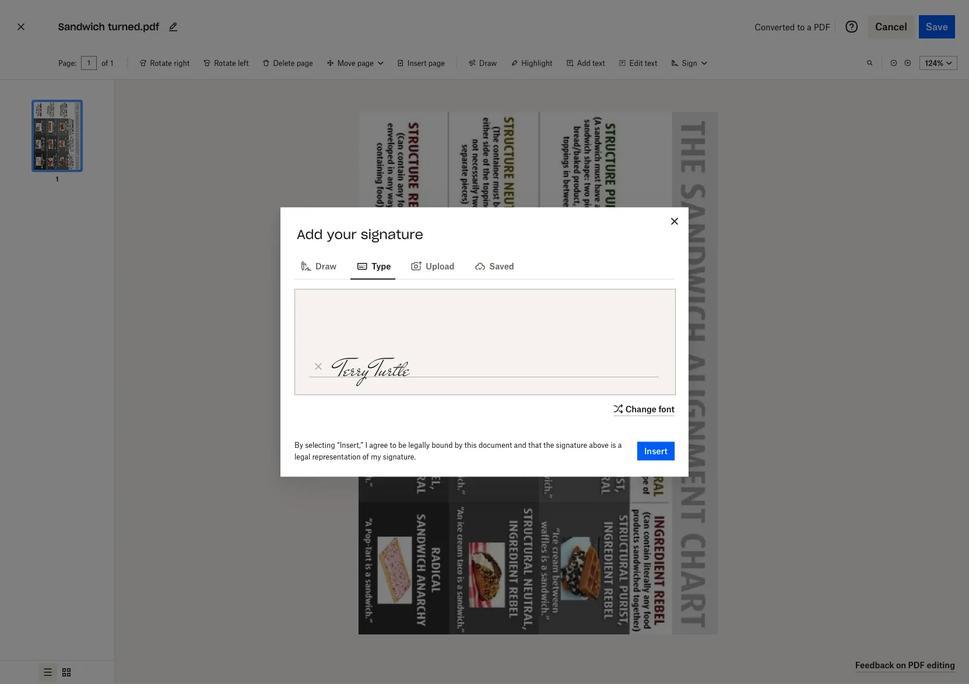 Task type: describe. For each thing, give the bounding box(es) containing it.
saved
[[490, 261, 514, 271]]

"insert,"
[[337, 441, 363, 450]]

text for add text
[[593, 59, 605, 67]]

page 1. selected thumbnail preview element
[[20, 89, 94, 185]]

legal
[[295, 453, 310, 461]]

edit text
[[630, 59, 658, 67]]

of 1
[[102, 59, 113, 67]]

0 vertical spatial of
[[102, 59, 108, 67]]

add your signature dialog
[[281, 207, 689, 477]]

i
[[365, 441, 368, 450]]

the
[[544, 441, 554, 450]]

sandwich
[[58, 21, 105, 33]]

right
[[174, 59, 190, 67]]

signature.
[[383, 453, 416, 461]]

my
[[371, 453, 381, 461]]

rotate for rotate left
[[214, 59, 236, 67]]

change font button
[[612, 402, 675, 416]]

agree
[[369, 441, 388, 450]]

cancel image
[[14, 17, 28, 36]]

insert button
[[638, 442, 675, 461]]

converted to a pdf
[[755, 22, 831, 32]]

page for insert page
[[429, 59, 445, 67]]

pdf
[[814, 22, 831, 32]]

0 vertical spatial 1
[[110, 59, 113, 67]]

that
[[529, 441, 542, 450]]

0 vertical spatial to
[[797, 22, 805, 32]]

upload
[[426, 261, 455, 271]]

delete page
[[273, 59, 313, 67]]

edit
[[630, 59, 643, 67]]

0 horizontal spatial 1
[[56, 175, 59, 183]]

insert for insert
[[645, 446, 668, 456]]

page for delete page
[[297, 59, 313, 67]]

above
[[589, 441, 609, 450]]

insert page button
[[390, 54, 452, 72]]

add for add text
[[577, 59, 591, 67]]

add your signature
[[297, 226, 423, 242]]

rotate right button
[[133, 54, 197, 72]]

Button to change sidebar grid view to list view radio
[[38, 663, 57, 682]]

draw button
[[462, 54, 504, 72]]

by
[[455, 441, 463, 450]]

insert for insert page
[[408, 59, 427, 67]]

document
[[479, 441, 512, 450]]

add for add your signature
[[297, 226, 323, 242]]

text for edit text
[[645, 59, 658, 67]]

rotate left
[[214, 59, 249, 67]]

Button to change sidebar list view to grid view radio
[[57, 663, 76, 682]]

rotate for rotate right
[[150, 59, 172, 67]]



Task type: locate. For each thing, give the bounding box(es) containing it.
a left pdf
[[807, 22, 812, 32]]

delete page button
[[256, 54, 320, 72]]

bound
[[432, 441, 453, 450]]

0 horizontal spatial of
[[102, 59, 108, 67]]

be
[[398, 441, 407, 450]]

1 horizontal spatial a
[[807, 22, 812, 32]]

add inside button
[[577, 59, 591, 67]]

page
[[297, 59, 313, 67], [429, 59, 445, 67]]

add
[[577, 59, 591, 67], [297, 226, 323, 242]]

1 horizontal spatial to
[[797, 22, 805, 32]]

1
[[110, 59, 113, 67], [56, 175, 59, 183]]

rotate right
[[150, 59, 190, 67]]

0 horizontal spatial page
[[297, 59, 313, 67]]

1 vertical spatial a
[[618, 441, 622, 450]]

this
[[465, 441, 477, 450]]

0 horizontal spatial draw
[[316, 261, 337, 271]]

of down 'sandwich turned.pdf'
[[102, 59, 108, 67]]

delete
[[273, 59, 295, 67]]

0 vertical spatial add
[[577, 59, 591, 67]]

1 horizontal spatial text
[[645, 59, 658, 67]]

0 horizontal spatial rotate
[[150, 59, 172, 67]]

page inside delete page button
[[297, 59, 313, 67]]

page inside insert page button
[[429, 59, 445, 67]]

add text
[[577, 59, 605, 67]]

2 page from the left
[[429, 59, 445, 67]]

insert page
[[408, 59, 445, 67]]

1 horizontal spatial add
[[577, 59, 591, 67]]

1 horizontal spatial signature
[[556, 441, 587, 450]]

signature
[[361, 226, 423, 242], [556, 441, 587, 450]]

by selecting "insert," i agree to be legally bound by this document and that the signature above is a legal representation of my signature.
[[295, 441, 622, 461]]

legally
[[408, 441, 430, 450]]

0 horizontal spatial signature
[[361, 226, 423, 242]]

1 page from the left
[[297, 59, 313, 67]]

Your name text field
[[327, 346, 662, 395]]

0 vertical spatial signature
[[361, 226, 423, 242]]

your
[[327, 226, 357, 242]]

0 vertical spatial draw
[[479, 59, 497, 67]]

2 rotate from the left
[[214, 59, 236, 67]]

2 text from the left
[[645, 59, 658, 67]]

1 text from the left
[[593, 59, 605, 67]]

draw for tab list containing draw
[[316, 261, 337, 271]]

highlight button
[[504, 54, 560, 72]]

1 horizontal spatial of
[[363, 453, 369, 461]]

draw down your
[[316, 261, 337, 271]]

insert
[[408, 59, 427, 67], [645, 446, 668, 456]]

1 vertical spatial 1
[[56, 175, 59, 183]]

tab list containing draw
[[295, 252, 675, 280]]

of left my at the left bottom of the page
[[363, 453, 369, 461]]

page left draw button
[[429, 59, 445, 67]]

edit text button
[[612, 54, 665, 72]]

rotate inside button
[[150, 59, 172, 67]]

1 vertical spatial of
[[363, 453, 369, 461]]

1 horizontal spatial insert
[[645, 446, 668, 456]]

sandwich turned.pdf
[[58, 21, 159, 33]]

is
[[611, 441, 616, 450]]

font
[[659, 404, 675, 414]]

1 vertical spatial to
[[390, 441, 396, 450]]

converted
[[755, 22, 795, 32]]

to inside by selecting "insert," i agree to be legally bound by this document and that the signature above is a legal representation of my signature.
[[390, 441, 396, 450]]

1 horizontal spatial 1
[[110, 59, 113, 67]]

type
[[372, 261, 391, 271]]

to left pdf
[[797, 22, 805, 32]]

0 horizontal spatial text
[[593, 59, 605, 67]]

1 horizontal spatial draw
[[479, 59, 497, 67]]

left
[[238, 59, 249, 67]]

0 horizontal spatial insert
[[408, 59, 427, 67]]

rotate left right
[[150, 59, 172, 67]]

draw inside tab list
[[316, 261, 337, 271]]

1 vertical spatial draw
[[316, 261, 337, 271]]

turned.pdf
[[108, 21, 159, 33]]

a right is
[[618, 441, 622, 450]]

signature right the
[[556, 441, 587, 450]]

page right delete
[[297, 59, 313, 67]]

highlight
[[522, 59, 553, 67]]

signature inside by selecting "insert," i agree to be legally bound by this document and that the signature above is a legal representation of my signature.
[[556, 441, 587, 450]]

1 vertical spatial insert
[[645, 446, 668, 456]]

add text button
[[560, 54, 612, 72]]

1 vertical spatial add
[[297, 226, 323, 242]]

draw left highlight button
[[479, 59, 497, 67]]

draw inside draw button
[[479, 59, 497, 67]]

None number field
[[87, 58, 91, 68]]

change
[[626, 404, 657, 414]]

selecting
[[305, 441, 335, 450]]

tab list inside add your signature dialog
[[295, 252, 675, 280]]

option group
[[0, 660, 114, 684]]

a inside by selecting "insert," i agree to be legally bound by this document and that the signature above is a legal representation of my signature.
[[618, 441, 622, 450]]

to left be
[[390, 441, 396, 450]]

rotate
[[150, 59, 172, 67], [214, 59, 236, 67]]

tab list
[[295, 252, 675, 280]]

draw
[[479, 59, 497, 67], [316, 261, 337, 271]]

text right "edit"
[[645, 59, 658, 67]]

representation
[[312, 453, 361, 461]]

by
[[295, 441, 303, 450]]

signature up type
[[361, 226, 423, 242]]

insert inside button
[[408, 59, 427, 67]]

text left "edit"
[[593, 59, 605, 67]]

draw for draw button
[[479, 59, 497, 67]]

of
[[102, 59, 108, 67], [363, 453, 369, 461]]

a
[[807, 22, 812, 32], [618, 441, 622, 450]]

add inside dialog
[[297, 226, 323, 242]]

add left your
[[297, 226, 323, 242]]

text
[[593, 59, 605, 67], [645, 59, 658, 67]]

0 horizontal spatial add
[[297, 226, 323, 242]]

insert inside button
[[645, 446, 668, 456]]

1 horizontal spatial page
[[429, 59, 445, 67]]

1 horizontal spatial rotate
[[214, 59, 236, 67]]

0 horizontal spatial to
[[390, 441, 396, 450]]

to
[[797, 22, 805, 32], [390, 441, 396, 450]]

0 vertical spatial a
[[807, 22, 812, 32]]

page:
[[58, 59, 77, 67]]

add right highlight
[[577, 59, 591, 67]]

0 vertical spatial insert
[[408, 59, 427, 67]]

0 horizontal spatial a
[[618, 441, 622, 450]]

rotate left button
[[197, 54, 256, 72]]

rotate inside 'button'
[[214, 59, 236, 67]]

rotate left left
[[214, 59, 236, 67]]

of inside by selecting "insert," i agree to be legally bound by this document and that the signature above is a legal representation of my signature.
[[363, 453, 369, 461]]

1 rotate from the left
[[150, 59, 172, 67]]

change font
[[626, 404, 675, 414]]

and
[[514, 441, 527, 450]]

1 vertical spatial signature
[[556, 441, 587, 450]]



Task type: vqa. For each thing, say whether or not it's contained in the screenshot.
1st for from the right
no



